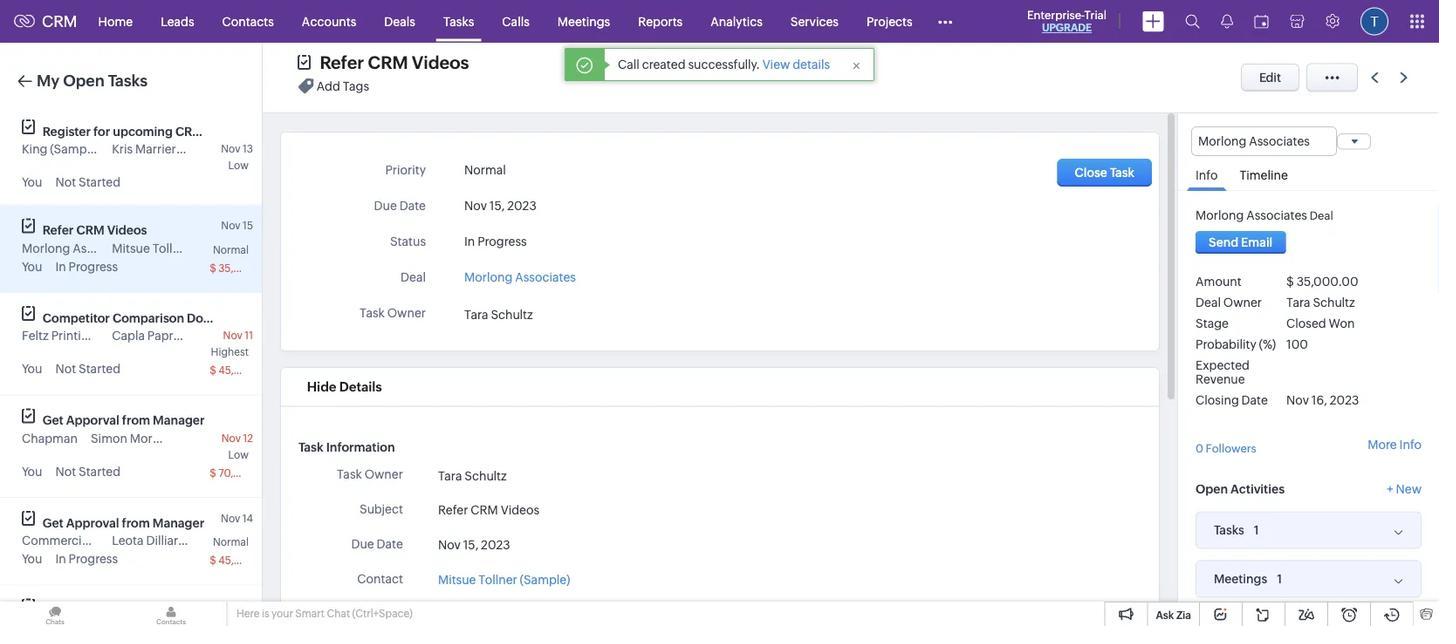 Task type: describe. For each thing, give the bounding box(es) containing it.
you for morlong associates
[[22, 260, 42, 274]]

simon morasca (sample)
[[91, 432, 231, 446]]

3 not started from the top
[[55, 465, 121, 479]]

$ up closed
[[1287, 275, 1295, 289]]

close task
[[1075, 166, 1135, 180]]

0 horizontal spatial morlong associates
[[22, 241, 134, 255]]

commercial
[[22, 534, 91, 548]]

+ new
[[1388, 483, 1422, 497]]

tasks link
[[430, 0, 488, 42]]

stage
[[1196, 317, 1229, 331]]

task left information
[[299, 441, 324, 454]]

1 for meetings
[[1278, 573, 1283, 587]]

my
[[37, 72, 60, 90]]

2 vertical spatial refer crm videos
[[438, 503, 540, 517]]

enterprise-
[[1028, 8, 1085, 21]]

open activities
[[1196, 483, 1285, 497]]

your
[[272, 609, 293, 620]]

document
[[187, 311, 248, 325]]

for
[[94, 124, 110, 138]]

call
[[618, 58, 640, 72]]

2 vertical spatial date
[[377, 538, 403, 552]]

commercial press
[[22, 534, 124, 548]]

1 vertical spatial tollner
[[479, 573, 518, 587]]

13
[[243, 143, 253, 155]]

1 vertical spatial meetings
[[1215, 573, 1268, 587]]

closed
[[1287, 317, 1327, 331]]

press
[[94, 534, 124, 548]]

morlong associates deal
[[1196, 209, 1334, 223]]

mitsue tollner (sample) link
[[438, 571, 571, 589]]

1 vertical spatial open
[[1196, 483, 1229, 497]]

next record image
[[1401, 72, 1412, 83]]

manager for get approval from manager
[[153, 516, 204, 530]]

1 vertical spatial nov 15, 2023
[[438, 538, 511, 552]]

70,000.00
[[218, 468, 271, 479]]

1 vertical spatial tasks
[[108, 72, 148, 90]]

add tags
[[317, 79, 369, 93]]

zia
[[1177, 610, 1192, 622]]

refer crm videos for mitsue tollner (sample)
[[43, 224, 147, 238]]

refer for mitsue
[[43, 224, 74, 238]]

hide details
[[305, 380, 380, 395]]

create menu image
[[1143, 11, 1165, 32]]

you for king (sample)
[[22, 176, 42, 189]]

videos for add tags
[[412, 53, 469, 73]]

14 for get apporval from manager
[[243, 601, 253, 613]]

0 vertical spatial progress
[[478, 235, 527, 249]]

search image
[[1186, 14, 1201, 29]]

services link
[[777, 0, 853, 42]]

1 vertical spatial date
[[1242, 394, 1269, 408]]

morlong inside field
[[1199, 134, 1247, 148]]

3 started from the top
[[79, 465, 121, 479]]

new
[[1397, 483, 1422, 497]]

0 vertical spatial mitsue
[[112, 241, 150, 255]]

progress for leota dilliard (sample)
[[69, 553, 118, 567]]

1 vertical spatial task owner
[[337, 468, 403, 482]]

1 horizontal spatial morlong associates
[[465, 271, 576, 285]]

apporval for get apporval from manager nov 12
[[66, 414, 119, 428]]

0 vertical spatial tollner
[[152, 241, 191, 255]]

(ctrl+space)
[[352, 609, 413, 620]]

2 horizontal spatial tara
[[1287, 296, 1311, 310]]

in for mitsue tollner (sample)
[[55, 260, 66, 274]]

1 horizontal spatial mitsue tollner (sample)
[[438, 573, 571, 587]]

from for get apporval from manager nov 12
[[122, 414, 150, 428]]

calendar image
[[1255, 14, 1270, 28]]

0 horizontal spatial 35,000.00
[[218, 262, 272, 274]]

1 vertical spatial 35,000.00
[[1297, 275, 1359, 289]]

associates inside the morlong associates link
[[515, 271, 576, 285]]

you for chapman
[[22, 465, 42, 479]]

nov inside get apporval from manager nov 12
[[222, 433, 241, 444]]

0 vertical spatial 2023
[[507, 199, 537, 213]]

not started for printing
[[55, 362, 121, 376]]

1 horizontal spatial morlong associates link
[[1196, 209, 1308, 223]]

register for upcoming crm webinars nov 13
[[43, 124, 261, 155]]

1 for tasks
[[1255, 524, 1260, 538]]

0 vertical spatial in progress
[[465, 235, 527, 249]]

crm up tags
[[368, 53, 408, 73]]

owner down status
[[387, 306, 426, 320]]

signals element
[[1211, 0, 1244, 43]]

16,
[[1312, 394, 1328, 408]]

12
[[243, 433, 253, 444]]

$ for simon morasca (sample)
[[210, 468, 216, 479]]

apporval for get apporval from manager
[[66, 604, 119, 618]]

15
[[243, 220, 253, 232]]

calls link
[[488, 0, 544, 42]]

0 horizontal spatial 15,
[[463, 538, 479, 552]]

edit
[[1260, 71, 1282, 85]]

in for leota dilliard (sample)
[[55, 553, 66, 567]]

service
[[99, 329, 141, 343]]

previous record image
[[1372, 72, 1380, 83]]

probability
[[1196, 338, 1257, 352]]

ask
[[1157, 610, 1175, 622]]

upcoming
[[113, 124, 173, 138]]

is
[[262, 609, 269, 620]]

create menu element
[[1133, 0, 1175, 42]]

signals image
[[1222, 14, 1234, 29]]

1 horizontal spatial tara
[[465, 308, 489, 322]]

progress for mitsue tollner (sample)
[[69, 260, 118, 274]]

closing date
[[1196, 394, 1269, 408]]

started for (sample)
[[79, 176, 121, 189]]

2 vertical spatial refer
[[438, 503, 468, 517]]

0 vertical spatial date
[[400, 199, 426, 213]]

nov 14 for get approval from manager
[[221, 513, 253, 525]]

contacts
[[222, 14, 274, 28]]

highest
[[211, 347, 249, 358]]

0 horizontal spatial $ 35,000.00
[[210, 262, 272, 274]]

amount
[[1196, 275, 1242, 289]]

nov 15
[[221, 220, 253, 232]]

close
[[1075, 166, 1108, 180]]

projects link
[[853, 0, 927, 42]]

meetings inside meetings link
[[558, 14, 611, 28]]

0 followers
[[1196, 442, 1257, 456]]

0 vertical spatial due
[[374, 199, 397, 213]]

0 vertical spatial nov 15, 2023
[[465, 199, 537, 213]]

owner up subject
[[365, 468, 403, 482]]

details
[[337, 380, 380, 395]]

chat
[[327, 609, 350, 620]]

get for get apporval from manager nov 12
[[43, 414, 64, 428]]

smart
[[295, 609, 325, 620]]

0 vertical spatial 15,
[[490, 199, 505, 213]]

approval
[[66, 516, 119, 530]]

owner down amount on the top right
[[1224, 296, 1263, 310]]

followers
[[1206, 442, 1257, 456]]

tags
[[343, 79, 369, 93]]

1 vertical spatial due date
[[351, 538, 403, 552]]

more info
[[1369, 438, 1422, 452]]

1 vertical spatial morlong associates link
[[465, 265, 576, 285]]

search element
[[1175, 0, 1211, 43]]

timeline link
[[1232, 156, 1297, 191]]

dilliard
[[146, 534, 186, 548]]

14 for get approval from manager
[[243, 513, 253, 525]]

0 vertical spatial normal
[[465, 163, 506, 177]]

revenue
[[1196, 373, 1246, 387]]

created
[[642, 58, 686, 72]]

+
[[1388, 483, 1394, 497]]

analytics link
[[697, 0, 777, 42]]

paprocki
[[147, 329, 197, 343]]

Other Modules field
[[927, 7, 965, 35]]

calls
[[502, 14, 530, 28]]

probability (%)
[[1196, 338, 1277, 352]]

feltz printing service
[[22, 329, 141, 343]]

printing
[[51, 329, 96, 343]]

feltz
[[22, 329, 49, 343]]

capla paprocki (sample)
[[112, 329, 250, 343]]

analytics
[[711, 14, 763, 28]]

$ for mitsue tollner (sample)
[[210, 262, 216, 274]]

task right the close
[[1110, 166, 1135, 180]]

ask zia
[[1157, 610, 1192, 622]]

task down task information
[[337, 468, 362, 482]]

services
[[791, 14, 839, 28]]

11
[[245, 330, 253, 342]]

hide details link
[[305, 380, 380, 395]]

0 vertical spatial open
[[63, 72, 105, 90]]

contacts link
[[208, 0, 288, 42]]

home
[[98, 14, 133, 28]]

0 vertical spatial in
[[465, 235, 475, 249]]

task information
[[299, 441, 395, 454]]

view details link
[[763, 58, 830, 72]]

webinars
[[206, 124, 261, 138]]

(sample) for register for upcoming crm webinars
[[179, 142, 229, 156]]



Task type: vqa. For each thing, say whether or not it's contained in the screenshot.
Crm LINK
yes



Task type: locate. For each thing, give the bounding box(es) containing it.
capla
[[112, 329, 145, 343]]

mitsue up comparison
[[112, 241, 150, 255]]

crm up mitsue tollner (sample) link
[[471, 503, 498, 517]]

deals link
[[370, 0, 430, 42]]

in right status
[[465, 235, 475, 249]]

refer crm videos up mitsue tollner (sample) link
[[438, 503, 540, 517]]

kris
[[112, 142, 133, 156]]

refer for add
[[320, 53, 364, 73]]

1 nov 14 from the top
[[221, 513, 253, 525]]

not started down feltz printing service
[[55, 362, 121, 376]]

accounts
[[302, 14, 357, 28]]

0
[[1196, 442, 1204, 456]]

normal for mitsue tollner (sample)
[[213, 244, 249, 256]]

1 horizontal spatial 35,000.00
[[1297, 275, 1359, 289]]

$ left 70,000.00
[[210, 468, 216, 479]]

1 45,000.00 from the top
[[218, 365, 272, 377]]

Morlong Associates field
[[1192, 127, 1338, 156]]

leota dilliard (sample)
[[112, 534, 239, 548]]

task up the details
[[360, 306, 385, 320]]

0 vertical spatial started
[[79, 176, 121, 189]]

tasks left calls link
[[443, 14, 474, 28]]

1 get from the top
[[43, 414, 64, 428]]

you
[[22, 176, 42, 189], [22, 260, 42, 274], [22, 362, 42, 376], [22, 465, 42, 479], [22, 553, 42, 567]]

$ down leota dilliard (sample)
[[210, 555, 216, 567]]

1 vertical spatial $ 35,000.00
[[1287, 275, 1359, 289]]

due down priority
[[374, 199, 397, 213]]

2 apporval from the top
[[66, 604, 119, 618]]

not started down simon
[[55, 465, 121, 479]]

2 low from the top
[[228, 449, 249, 461]]

45,000.00 for capla paprocki (sample)
[[218, 365, 272, 377]]

(sample)
[[50, 142, 100, 156], [179, 142, 229, 156], [194, 241, 244, 255], [199, 329, 250, 343], [181, 432, 231, 446], [188, 534, 239, 548], [520, 573, 571, 587]]

2 vertical spatial in progress
[[55, 553, 118, 567]]

1 started from the top
[[79, 176, 121, 189]]

1 horizontal spatial videos
[[412, 53, 469, 73]]

leota
[[112, 534, 144, 548]]

1 vertical spatial due
[[351, 538, 374, 552]]

2 not started from the top
[[55, 362, 121, 376]]

crm down king (sample)
[[76, 224, 104, 238]]

0 vertical spatial not
[[55, 176, 76, 189]]

normal down "nov 15"
[[213, 244, 249, 256]]

you for feltz printing service
[[22, 362, 42, 376]]

low down 13 in the left top of the page
[[228, 160, 249, 172]]

0 vertical spatial $ 35,000.00
[[210, 262, 272, 274]]

1 vertical spatial info
[[1400, 438, 1422, 452]]

(sample) for competitor comparison document
[[199, 329, 250, 343]]

accounts link
[[288, 0, 370, 42]]

$ down highest
[[210, 365, 216, 377]]

45,000.00 up here
[[218, 555, 272, 567]]

0 horizontal spatial tara
[[438, 469, 462, 483]]

1 vertical spatial not started
[[55, 362, 121, 376]]

status
[[390, 235, 426, 249]]

crm up kris marrier (sample)
[[175, 124, 203, 138]]

2 vertical spatial get
[[43, 604, 64, 618]]

3 from from the top
[[122, 604, 150, 618]]

0 horizontal spatial morlong associates link
[[465, 265, 576, 285]]

1 horizontal spatial 1
[[1278, 573, 1283, 587]]

you down feltz
[[22, 362, 42, 376]]

1 vertical spatial in
[[55, 260, 66, 274]]

successfully.
[[688, 58, 760, 72]]

None field
[[1338, 134, 1372, 150]]

2 not from the top
[[55, 362, 76, 376]]

here is your smart chat (ctrl+space)
[[237, 609, 413, 620]]

1 vertical spatial started
[[79, 362, 121, 376]]

1 $ 45,000.00 from the top
[[210, 365, 272, 377]]

not for (sample)
[[55, 176, 76, 189]]

due
[[374, 199, 397, 213], [351, 538, 374, 552]]

get for get approval from manager
[[43, 516, 64, 530]]

you down king
[[22, 176, 42, 189]]

2 $ 45,000.00 from the top
[[210, 555, 272, 567]]

1 low from the top
[[228, 160, 249, 172]]

0 vertical spatial task owner
[[360, 306, 426, 320]]

2 horizontal spatial refer
[[438, 503, 468, 517]]

priority
[[385, 163, 426, 177]]

0 vertical spatial morlong associates
[[1199, 134, 1311, 148]]

1 horizontal spatial $ 35,000.00
[[1287, 275, 1359, 289]]

from up 'morasca'
[[122, 414, 150, 428]]

0 vertical spatial refer crm videos
[[320, 53, 469, 73]]

low for kris marrier (sample)
[[228, 160, 249, 172]]

2 45,000.00 from the top
[[218, 555, 272, 567]]

in progress for leota dilliard (sample)
[[55, 553, 118, 567]]

details
[[793, 58, 830, 72]]

low up $ 70,000.00
[[228, 449, 249, 461]]

2 vertical spatial morlong associates
[[465, 271, 576, 285]]

(sample) for refer crm videos
[[194, 241, 244, 255]]

1 not started from the top
[[55, 176, 121, 189]]

started
[[79, 176, 121, 189], [79, 362, 121, 376], [79, 465, 121, 479]]

in progress
[[465, 235, 527, 249], [55, 260, 118, 274], [55, 553, 118, 567]]

2 you from the top
[[22, 260, 42, 274]]

35,000.00 up closed won
[[1297, 275, 1359, 289]]

contact
[[357, 573, 403, 587]]

1 vertical spatial 15,
[[463, 538, 479, 552]]

refer up the add tags
[[320, 53, 364, 73]]

contacts image
[[116, 603, 226, 627]]

2 vertical spatial progress
[[69, 553, 118, 567]]

manager
[[153, 414, 205, 428], [153, 516, 204, 530], [153, 604, 205, 618]]

closed won
[[1287, 317, 1356, 331]]

2 vertical spatial 2023
[[481, 538, 511, 552]]

2 nov 14 from the top
[[221, 601, 253, 613]]

$ 35,000.00 down "nov 15"
[[210, 262, 272, 274]]

1 vertical spatial 2023
[[1331, 394, 1360, 408]]

info inside info link
[[1196, 169, 1218, 183]]

14 left "is"
[[243, 601, 253, 613]]

in progress for mitsue tollner (sample)
[[55, 260, 118, 274]]

timeline
[[1240, 169, 1289, 183]]

refer crm videos
[[320, 53, 469, 73], [43, 224, 147, 238], [438, 503, 540, 517]]

4 you from the top
[[22, 465, 42, 479]]

(sample) for get approval from manager
[[188, 534, 239, 548]]

2 horizontal spatial videos
[[501, 503, 540, 517]]

not for printing
[[55, 362, 76, 376]]

task owner down status
[[360, 306, 426, 320]]

1 you from the top
[[22, 176, 42, 189]]

from inside get apporval from manager nov 12
[[122, 414, 150, 428]]

1 horizontal spatial mitsue
[[438, 573, 476, 587]]

0 vertical spatial get
[[43, 414, 64, 428]]

3 get from the top
[[43, 604, 64, 618]]

you down commercial
[[22, 553, 42, 567]]

0 vertical spatial mitsue tollner (sample)
[[112, 241, 244, 255]]

expected revenue
[[1196, 359, 1250, 387]]

started down kris
[[79, 176, 121, 189]]

0 horizontal spatial mitsue tollner (sample)
[[112, 241, 244, 255]]

not started
[[55, 176, 121, 189], [55, 362, 121, 376], [55, 465, 121, 479]]

due date up contact
[[351, 538, 403, 552]]

1 from from the top
[[122, 414, 150, 428]]

2 vertical spatial not started
[[55, 465, 121, 479]]

100
[[1287, 338, 1309, 352]]

not started down king (sample)
[[55, 176, 121, 189]]

0 horizontal spatial mitsue
[[112, 241, 150, 255]]

1 vertical spatial in progress
[[55, 260, 118, 274]]

nov 14 for get apporval from manager
[[221, 601, 253, 613]]

due date down priority
[[374, 199, 426, 213]]

manager up leota dilliard (sample)
[[153, 516, 204, 530]]

videos up mitsue tollner (sample) link
[[501, 503, 540, 517]]

info right more
[[1400, 438, 1422, 452]]

1
[[1255, 524, 1260, 538], [1278, 573, 1283, 587]]

14 down 70,000.00
[[243, 513, 253, 525]]

0 vertical spatial 14
[[243, 513, 253, 525]]

2 horizontal spatial morlong associates
[[1199, 134, 1311, 148]]

task
[[1110, 166, 1135, 180], [360, 306, 385, 320], [299, 441, 324, 454], [337, 468, 362, 482]]

$ 45,000.00
[[210, 365, 272, 377], [210, 555, 272, 567]]

deals
[[384, 14, 416, 28]]

0 vertical spatial from
[[122, 414, 150, 428]]

1 horizontal spatial refer
[[320, 53, 364, 73]]

date
[[400, 199, 426, 213], [1242, 394, 1269, 408], [377, 538, 403, 552]]

get up chapman
[[43, 414, 64, 428]]

date down subject
[[377, 538, 403, 552]]

nov 16, 2023
[[1287, 394, 1360, 408]]

subject
[[360, 503, 403, 517]]

manager left here
[[153, 604, 205, 618]]

task owner down information
[[337, 468, 403, 482]]

1 not from the top
[[55, 176, 76, 189]]

manager for get apporval from manager nov 12
[[153, 414, 205, 428]]

mitsue right contact
[[438, 573, 476, 587]]

crm left home
[[42, 12, 77, 30]]

0 vertical spatial $ 45,000.00
[[210, 365, 272, 377]]

1 horizontal spatial open
[[1196, 483, 1229, 497]]

normal right dilliard
[[213, 537, 249, 549]]

1 14 from the top
[[243, 513, 253, 525]]

0 vertical spatial tasks
[[443, 14, 474, 28]]

projects
[[867, 14, 913, 28]]

2 vertical spatial normal
[[213, 537, 249, 549]]

from down leota
[[122, 604, 150, 618]]

manager inside get apporval from manager nov 12
[[153, 414, 205, 428]]

nov 14
[[221, 513, 253, 525], [221, 601, 253, 613]]

reports link
[[625, 0, 697, 42]]

add
[[317, 79, 340, 93]]

1 vertical spatial $ 45,000.00
[[210, 555, 272, 567]]

edit button
[[1242, 64, 1300, 92]]

closing
[[1196, 394, 1240, 408]]

morasca
[[130, 432, 178, 446]]

videos for mitsue tollner (sample)
[[107, 224, 147, 238]]

you up feltz
[[22, 260, 42, 274]]

from for get approval from manager
[[122, 516, 150, 530]]

you down chapman
[[22, 465, 42, 479]]

0 vertical spatial 35,000.00
[[218, 262, 272, 274]]

info link
[[1188, 156, 1227, 191]]

0 vertical spatial apporval
[[66, 414, 119, 428]]

35,000.00 down 15
[[218, 262, 272, 274]]

in down commercial
[[55, 553, 66, 567]]

started down feltz printing service
[[79, 362, 121, 376]]

from up leota
[[122, 516, 150, 530]]

2 vertical spatial manager
[[153, 604, 205, 618]]

open right the my
[[63, 72, 105, 90]]

1 vertical spatial apporval
[[66, 604, 119, 618]]

1 vertical spatial morlong associates
[[22, 241, 134, 255]]

$ 70,000.00
[[210, 468, 271, 479]]

5 you from the top
[[22, 553, 42, 567]]

1 apporval from the top
[[66, 414, 119, 428]]

due date
[[374, 199, 426, 213], [351, 538, 403, 552]]

2 from from the top
[[122, 516, 150, 530]]

tasks down open activities
[[1215, 524, 1245, 538]]

get for get apporval from manager
[[43, 604, 64, 618]]

not down king (sample)
[[55, 176, 76, 189]]

tara schultz
[[1287, 296, 1356, 310], [465, 308, 533, 322], [438, 469, 507, 483]]

$ 45,000.00 down highest
[[210, 365, 272, 377]]

manager up simon morasca (sample)
[[153, 414, 205, 428]]

activities
[[1231, 483, 1285, 497]]

0 vertical spatial videos
[[412, 53, 469, 73]]

1 vertical spatial 14
[[243, 601, 253, 613]]

deal inside morlong associates deal
[[1310, 210, 1334, 223]]

$ 45,000.00 for leota dilliard (sample)
[[210, 555, 272, 567]]

tasks up upcoming
[[108, 72, 148, 90]]

refer down king (sample)
[[43, 224, 74, 238]]

1 vertical spatial progress
[[69, 260, 118, 274]]

0 horizontal spatial open
[[63, 72, 105, 90]]

1 horizontal spatial tollner
[[479, 573, 518, 587]]

1 vertical spatial get
[[43, 516, 64, 530]]

you for commercial press
[[22, 553, 42, 567]]

mitsue tollner (sample)
[[112, 241, 244, 255], [438, 573, 571, 587]]

$ for leota dilliard (sample)
[[210, 555, 216, 567]]

get down commercial
[[43, 604, 64, 618]]

apporval up simon
[[66, 414, 119, 428]]

enterprise-trial upgrade
[[1028, 8, 1107, 34]]

competitor
[[43, 311, 110, 325]]

info left timeline
[[1196, 169, 1218, 183]]

refer crm videos down deals link
[[320, 53, 469, 73]]

open down 0
[[1196, 483, 1229, 497]]

apporval down press
[[66, 604, 119, 618]]

0 vertical spatial 1
[[1255, 524, 1260, 538]]

videos down tasks link
[[412, 53, 469, 73]]

associates inside morlong associates field
[[1250, 134, 1311, 148]]

0 horizontal spatial videos
[[107, 224, 147, 238]]

started for printing
[[79, 362, 121, 376]]

0 vertical spatial 45,000.00
[[218, 365, 272, 377]]

$ for capla paprocki (sample)
[[210, 365, 216, 377]]

0 vertical spatial due date
[[374, 199, 426, 213]]

2 get from the top
[[43, 516, 64, 530]]

1 vertical spatial nov 14
[[221, 601, 253, 613]]

chats image
[[0, 603, 110, 627]]

3 not from the top
[[55, 465, 76, 479]]

1 horizontal spatial info
[[1400, 438, 1422, 452]]

date up status
[[400, 199, 426, 213]]

nov inside competitor comparison document nov 11
[[223, 330, 243, 342]]

here
[[237, 609, 260, 620]]

meetings
[[558, 14, 611, 28], [1215, 573, 1268, 587]]

not
[[55, 176, 76, 189], [55, 362, 76, 376], [55, 465, 76, 479]]

1 horizontal spatial meetings
[[1215, 573, 1268, 587]]

videos down kris
[[107, 224, 147, 238]]

$ 45,000.00 up here
[[210, 555, 272, 567]]

2 vertical spatial not
[[55, 465, 76, 479]]

(sample) for get apporval from manager
[[181, 432, 231, 446]]

low for simon morasca (sample)
[[228, 449, 249, 461]]

home link
[[84, 0, 147, 42]]

refer crm videos for add tags
[[320, 53, 469, 73]]

0 vertical spatial info
[[1196, 169, 1218, 183]]

normal for leota dilliard (sample)
[[213, 537, 249, 549]]

get inside get apporval from manager nov 12
[[43, 414, 64, 428]]

1 horizontal spatial 15,
[[490, 199, 505, 213]]

get apporval from manager nov 12
[[43, 414, 253, 444]]

not down chapman
[[55, 465, 76, 479]]

2 horizontal spatial tasks
[[1215, 524, 1245, 538]]

apporval inside get apporval from manager nov 12
[[66, 414, 119, 428]]

deal
[[1310, 210, 1334, 223], [401, 271, 426, 285], [1196, 296, 1222, 310], [378, 608, 403, 622]]

profile image
[[1361, 7, 1389, 35]]

crm inside register for upcoming crm webinars nov 13
[[175, 124, 203, 138]]

2 14 from the top
[[243, 601, 253, 613]]

15,
[[490, 199, 505, 213], [463, 538, 479, 552]]

not started for (sample)
[[55, 176, 121, 189]]

1 vertical spatial low
[[228, 449, 249, 461]]

0 vertical spatial low
[[228, 160, 249, 172]]

nov 14 down $ 70,000.00
[[221, 513, 253, 525]]

3 you from the top
[[22, 362, 42, 376]]

not down the "printing"
[[55, 362, 76, 376]]

information
[[326, 441, 395, 454]]

2 started from the top
[[79, 362, 121, 376]]

normal
[[465, 163, 506, 177], [213, 244, 249, 256], [213, 537, 249, 549]]

refer crm videos down kris
[[43, 224, 147, 238]]

king
[[22, 142, 48, 156]]

morlong associates inside field
[[1199, 134, 1311, 148]]

manager for get apporval from manager
[[153, 604, 205, 618]]

$ 35,000.00 up closed won
[[1287, 275, 1359, 289]]

nov inside register for upcoming crm webinars nov 13
[[221, 143, 241, 155]]

(%)
[[1260, 338, 1277, 352]]

None button
[[1196, 232, 1287, 254]]

$ up document
[[210, 262, 216, 274]]

mitsue inside mitsue tollner (sample) link
[[438, 573, 476, 587]]

2 vertical spatial tasks
[[1215, 524, 1245, 538]]

1 vertical spatial mitsue
[[438, 573, 476, 587]]

get up commercial
[[43, 516, 64, 530]]

tollner
[[152, 241, 191, 255], [479, 573, 518, 587]]

14
[[243, 513, 253, 525], [243, 601, 253, 613]]

date right "closing"
[[1242, 394, 1269, 408]]

$ 45,000.00 for capla paprocki (sample)
[[210, 365, 272, 377]]

from for get apporval from manager
[[122, 604, 150, 618]]

2 vertical spatial in
[[55, 553, 66, 567]]

started down simon
[[79, 465, 121, 479]]

0 horizontal spatial 1
[[1255, 524, 1260, 538]]

close task link
[[1058, 159, 1153, 187]]

1 vertical spatial normal
[[213, 244, 249, 256]]

1 vertical spatial 1
[[1278, 573, 1283, 587]]

normal right priority
[[465, 163, 506, 177]]

deal owner
[[1196, 296, 1263, 310]]

due up contact
[[351, 538, 374, 552]]

marrier
[[135, 142, 176, 156]]

morlong
[[1199, 134, 1247, 148], [1196, 209, 1245, 223], [22, 241, 70, 255], [465, 271, 513, 285]]

45,000.00 down highest
[[218, 365, 272, 377]]

refer
[[320, 53, 364, 73], [43, 224, 74, 238], [438, 503, 468, 517]]

king (sample)
[[22, 142, 100, 156]]

nov 14 left "is"
[[221, 601, 253, 613]]

0 horizontal spatial meetings
[[558, 14, 611, 28]]

1 vertical spatial videos
[[107, 224, 147, 238]]

45,000.00 for leota dilliard (sample)
[[218, 555, 272, 567]]

1 vertical spatial refer
[[43, 224, 74, 238]]

refer right subject
[[438, 503, 468, 517]]

in up "competitor"
[[55, 260, 66, 274]]

(sample) inside mitsue tollner (sample) link
[[520, 573, 571, 587]]

profile element
[[1351, 0, 1400, 42]]

0 horizontal spatial info
[[1196, 169, 1218, 183]]

upgrade
[[1043, 22, 1092, 34]]



